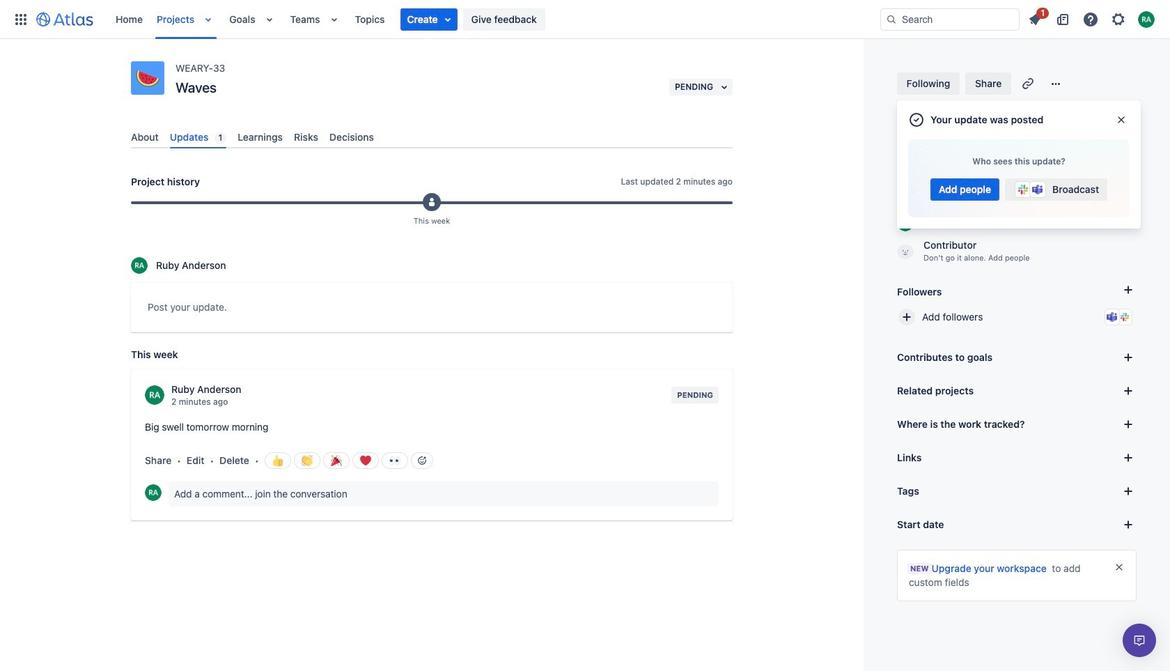 Task type: locate. For each thing, give the bounding box(es) containing it.
open intercom messenger image
[[1132, 632, 1148, 649]]

:eyes: image
[[389, 455, 400, 466]]

your update was posted image
[[909, 112, 925, 128]]

add work tracking links image
[[1121, 416, 1137, 433]]

1 horizontal spatial list item
[[1023, 5, 1050, 30]]

banner
[[0, 0, 1171, 39]]

tab list
[[125, 125, 739, 149]]

None search field
[[881, 8, 1020, 30]]

1 horizontal spatial list
[[1023, 5, 1162, 30]]

list item
[[1023, 5, 1050, 30], [400, 8, 458, 30]]

:tada: image
[[331, 455, 342, 466], [331, 455, 342, 466]]

list item inside 'top' element
[[400, 8, 458, 30]]

notifications image
[[1027, 11, 1044, 28]]

switch to... image
[[13, 11, 29, 28]]

list
[[109, 0, 881, 39], [1023, 5, 1162, 30]]

:clap: image
[[301, 455, 313, 466]]

0 horizontal spatial list item
[[400, 8, 458, 30]]

set start date image
[[1121, 516, 1137, 533]]

add a follower image
[[1121, 282, 1137, 298]]

added new contributor image
[[426, 197, 438, 208]]

close dialog image
[[1117, 114, 1128, 125]]

:heart: image
[[360, 455, 371, 466]]

:eyes: image
[[389, 455, 400, 466]]

:thumbsup: image
[[272, 455, 283, 466]]

help image
[[1083, 11, 1100, 28]]

add follower image
[[899, 309, 916, 325]]



Task type: vqa. For each thing, say whether or not it's contained in the screenshot.
Templates
no



Task type: describe. For each thing, give the bounding box(es) containing it.
msteams logo showing  channels are connected to this project image
[[1107, 312, 1119, 323]]

top element
[[8, 0, 881, 39]]

settings image
[[1111, 11, 1128, 28]]

:thumbsup: image
[[272, 455, 283, 466]]

add reaction image
[[416, 455, 428, 466]]

add related project image
[[1121, 383, 1137, 399]]

0 horizontal spatial list
[[109, 0, 881, 39]]

slack logo showing nan channels are connected to this project image
[[1120, 312, 1131, 323]]

close banner image
[[1114, 562, 1125, 573]]

add tag image
[[1121, 483, 1137, 500]]

account image
[[1139, 11, 1155, 28]]

search image
[[886, 14, 898, 25]]

Main content area, start typing to enter text. text field
[[148, 299, 716, 321]]

:clap: image
[[301, 455, 313, 466]]

Search field
[[881, 8, 1020, 30]]

:heart: image
[[360, 455, 371, 466]]

add goals image
[[1121, 349, 1137, 366]]

add link image
[[1121, 449, 1137, 466]]



